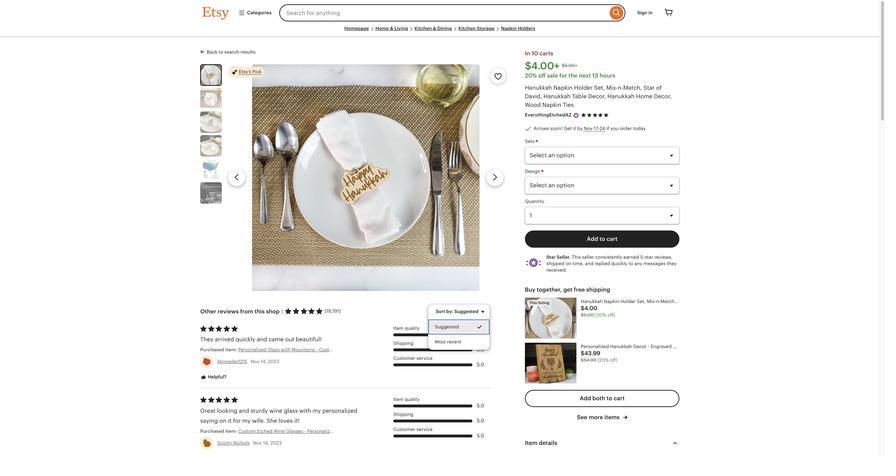 Task type: describe. For each thing, give the bounding box(es) containing it.
item for they arrived quickly and came out beautiful!
[[393, 326, 403, 331]]

together,
[[537, 286, 562, 293]]

customer service for great looking and sturdy wine glass with my personalized saying on it for my wife. she loves it!
[[393, 427, 433, 432]]

this listing
[[529, 301, 550, 305]]

you
[[610, 126, 619, 131]]

item details
[[525, 440, 557, 447]]

shop
[[266, 308, 280, 315]]

came
[[269, 336, 284, 343]]

details
[[539, 440, 557, 447]]

both
[[592, 395, 605, 402]]

item details button
[[519, 435, 686, 452]]

loves
[[279, 418, 293, 424]]

sets
[[525, 139, 536, 144]]

kitchen & dining
[[415, 26, 452, 31]]

home & living link
[[376, 26, 408, 31]]

customer service for they arrived quickly and came out beautiful!
[[393, 356, 433, 361]]

sign in
[[637, 10, 653, 15]]

item inside dropdown button
[[525, 440, 537, 447]]

quality for great looking and sturdy wine glass with my personalized saying on it for my wife. she loves it!
[[405, 397, 420, 402]]

menu bar containing homepage
[[202, 26, 677, 37]]

david,
[[525, 93, 542, 100]]

napkin inside menu bar
[[501, 26, 517, 31]]

item quality for they arrived quickly and came out beautiful!
[[393, 326, 420, 331]]

add for add to cart
[[587, 236, 598, 242]]

wife.
[[252, 418, 265, 424]]

kitchen & dining link
[[415, 26, 452, 31]]

none search field inside banner
[[279, 4, 626, 21]]

0 vertical spatial nov
[[584, 126, 593, 131]]

$ 4.00 $ 5.00 (20% off)
[[581, 305, 615, 318]]

etsy's pick button
[[228, 66, 264, 78]]

|
[[282, 309, 283, 314]]

everythingetchedaz link
[[525, 112, 572, 118]]

1 vertical spatial 2023
[[270, 440, 282, 446]]

items
[[604, 414, 620, 421]]

time,
[[573, 261, 584, 266]]

sort by: suggested button
[[430, 304, 492, 319]]

1 horizontal spatial hanukkah napkin holder set mix-n-match star of david image 1 image
[[252, 64, 479, 291]]

in
[[649, 10, 653, 15]]

shipping for they arrived quickly and came out beautiful!
[[393, 341, 413, 346]]

0 vertical spatial cart
[[607, 236, 618, 242]]

scotty nichols link
[[217, 440, 250, 446]]

add both to cart
[[580, 395, 625, 402]]

menu containing suggested
[[428, 304, 490, 350]]

personalized hanukkah decor - engraved wood sign, 14x10 hanukkah sign, menorah and custom name, classy hanukkah decorations, design: hnka1 image
[[525, 343, 576, 384]]

star
[[645, 254, 653, 260]]

of
[[656, 84, 662, 91]]

5.00
[[584, 312, 594, 318]]

10
[[532, 50, 538, 57]]

beautiful!
[[296, 336, 322, 343]]

kknowles1215 nov 14, 2023
[[217, 359, 279, 365]]

item: for arrived
[[225, 347, 237, 353]]

5 5.0 from the top
[[477, 418, 484, 424]]

add to cart
[[587, 236, 618, 242]]

table
[[572, 93, 587, 100]]

hours
[[600, 72, 615, 79]]

2 vertical spatial nov
[[253, 440, 262, 446]]

4 $ from the top
[[581, 358, 584, 363]]

1 vertical spatial nov
[[251, 359, 259, 365]]

wood
[[525, 102, 541, 108]]

arrived
[[215, 336, 234, 343]]

quickly inside this seller consistently earned 5-star reviews, shipped on time, and replied quickly to any messages they received.
[[611, 261, 627, 266]]

replied
[[595, 261, 610, 266]]

the
[[569, 72, 578, 79]]

if
[[606, 126, 609, 131]]

sale
[[547, 72, 558, 79]]

set,
[[594, 84, 605, 91]]

purchased for they
[[200, 347, 224, 353]]

reviews
[[218, 308, 239, 315]]

1 vertical spatial 14,
[[263, 440, 269, 446]]

3 5.0 from the top
[[477, 362, 484, 368]]

star_seller image
[[573, 112, 579, 119]]

banner containing categories
[[190, 0, 690, 26]]

4.00
[[584, 305, 597, 312]]

categories
[[247, 10, 272, 15]]

kitchen storage link
[[459, 26, 494, 31]]

hanukkah up david,
[[525, 84, 552, 91]]

received.
[[546, 267, 567, 273]]

most recent button
[[428, 335, 490, 350]]

off
[[538, 72, 546, 79]]

she
[[267, 418, 277, 424]]

add both to cart button
[[525, 390, 679, 407]]

6 5.0 from the top
[[477, 433, 484, 439]]

shipping
[[586, 286, 610, 293]]

hanukkah down n-
[[608, 93, 635, 100]]

this for listing
[[529, 301, 537, 305]]

sign in button
[[632, 6, 658, 19]]

quality for they arrived quickly and came out beautiful!
[[405, 326, 420, 331]]

sign
[[637, 10, 647, 15]]

1 vertical spatial cart
[[614, 395, 625, 402]]

mix-
[[606, 84, 618, 91]]

recent
[[447, 339, 461, 345]]

service for they arrived quickly and came out beautiful!
[[417, 356, 433, 361]]

purchased item: for looking
[[200, 429, 238, 434]]

in 10 carts
[[525, 50, 553, 57]]

0 vertical spatial 14,
[[261, 359, 267, 365]]

ties
[[563, 102, 574, 108]]

20% off sale for the next 13 hours
[[525, 72, 615, 79]]

from
[[240, 308, 253, 315]]

kknowles1215
[[217, 359, 247, 365]]

more
[[589, 414, 603, 421]]

personalized
[[322, 408, 357, 414]]

star inside hanukkah napkin holder set, mix-n-match, star of david, hanukkah table decor, hanukkah home decor, wood napkin ties
[[644, 84, 655, 91]]

by:
[[446, 309, 453, 314]]

(20% for 4.00
[[595, 312, 606, 318]]

0 horizontal spatial hanukkah napkin holder set mix-n-match star of david image 1 image
[[201, 65, 221, 85]]

great
[[200, 408, 215, 414]]

$4.00+ $5.00+
[[525, 60, 577, 72]]

any
[[634, 261, 642, 266]]

1 $ from the top
[[581, 305, 584, 312]]

3 $ from the top
[[581, 350, 584, 357]]

most recent
[[435, 339, 461, 345]]

see
[[577, 414, 587, 421]]

reviews,
[[654, 254, 673, 260]]

order
[[620, 126, 632, 131]]

most
[[435, 339, 446, 345]]

2 vertical spatial napkin
[[542, 102, 561, 108]]

hanukkah napkin holder set, mix-n-match, star of david, hanukkah table decor, hanukkah home decor, wood napkin ties
[[525, 84, 672, 108]]

this for seller
[[572, 254, 581, 260]]

get
[[563, 286, 573, 293]]

scotty nichols nov 14, 2023
[[217, 440, 282, 446]]

etsy's pick
[[239, 69, 262, 74]]

with
[[299, 408, 311, 414]]

4 5.0 from the top
[[477, 403, 484, 409]]

storage
[[477, 26, 494, 31]]

they
[[200, 336, 213, 343]]

purchased for great
[[200, 429, 224, 434]]

hanukkah napkin holder set mix-n-match star of david image 3 image
[[200, 111, 222, 133]]

home & living
[[376, 26, 408, 31]]

back
[[207, 49, 218, 55]]



Task type: vqa. For each thing, say whether or not it's contained in the screenshot.
2nd ✧
no



Task type: locate. For each thing, give the bounding box(es) containing it.
& for home
[[390, 26, 393, 31]]

item quality for great looking and sturdy wine glass with my personalized saying on it for my wife. she loves it!
[[393, 397, 420, 402]]

napkin down 20% off sale for the next 13 hours
[[554, 84, 573, 91]]

kknowles1215 link
[[217, 359, 247, 365]]

off) right 54.99 at bottom
[[610, 358, 617, 363]]

free
[[574, 286, 585, 293]]

(20% inside $ 43.99 $ 54.99 (20% off)
[[598, 358, 609, 363]]

off) inside $ 43.99 $ 54.99 (20% off)
[[610, 358, 617, 363]]

napkin up everythingetchedaz
[[542, 102, 561, 108]]

wine
[[269, 408, 282, 414]]

carts
[[539, 50, 553, 57]]

nov right by
[[584, 126, 593, 131]]

scotty
[[217, 440, 232, 446]]

0 vertical spatial item
[[393, 326, 403, 331]]

1 horizontal spatial this
[[572, 254, 581, 260]]

design
[[525, 169, 542, 174]]

0 vertical spatial for
[[559, 72, 567, 79]]

14,
[[261, 359, 267, 365], [263, 440, 269, 446]]

0 horizontal spatial quickly
[[236, 336, 255, 343]]

0 horizontal spatial kitchen
[[415, 26, 432, 31]]

banner
[[190, 0, 690, 26]]

&
[[390, 26, 393, 31], [433, 26, 436, 31]]

purchased item: down the arrived
[[200, 347, 238, 353]]

1 horizontal spatial my
[[313, 408, 321, 414]]

(20%
[[595, 312, 606, 318], [598, 358, 609, 363]]

for inside great looking and sturdy wine glass with my personalized saying on it for my wife. she loves it!
[[233, 418, 241, 424]]

off) for 43.99
[[610, 358, 617, 363]]

1 horizontal spatial and
[[257, 336, 267, 343]]

& left living
[[390, 26, 393, 31]]

search
[[224, 49, 239, 55]]

0 vertical spatial quickly
[[611, 261, 627, 266]]

0 vertical spatial purchased item:
[[200, 347, 238, 353]]

0 vertical spatial add
[[587, 236, 598, 242]]

1 vertical spatial add
[[580, 395, 591, 402]]

1 vertical spatial quickly
[[236, 336, 255, 343]]

0 vertical spatial shipping
[[393, 341, 413, 346]]

purchased down they
[[200, 347, 224, 353]]

$ up 54.99 at bottom
[[581, 350, 584, 357]]

$5.00+
[[562, 63, 577, 68]]

0 vertical spatial quality
[[405, 326, 420, 331]]

shipped
[[546, 261, 564, 266]]

& for kitchen
[[433, 26, 436, 31]]

kitchen for kitchen & dining
[[415, 26, 432, 31]]

1 vertical spatial on
[[219, 418, 226, 424]]

1 purchased from the top
[[200, 347, 224, 353]]

kitchen for kitchen storage
[[459, 26, 476, 31]]

to up consistently
[[600, 236, 605, 242]]

hanukkah
[[525, 84, 552, 91], [544, 93, 571, 100], [608, 93, 635, 100]]

out
[[285, 336, 294, 343]]

$ down the free
[[581, 312, 584, 318]]

home left living
[[376, 26, 389, 31]]

suggested right by:
[[454, 309, 478, 314]]

nichols
[[233, 440, 250, 446]]

customer for great looking and sturdy wine glass with my personalized saying on it for my wife. she loves it!
[[393, 427, 415, 432]]

1 horizontal spatial &
[[433, 26, 436, 31]]

0 horizontal spatial on
[[219, 418, 226, 424]]

today
[[633, 126, 646, 131]]

other reviews from this shop |
[[200, 308, 283, 315]]

1 customer from the top
[[393, 356, 415, 361]]

(19,791)
[[325, 309, 341, 314]]

(20% right "5.00" at the right bottom of the page
[[595, 312, 606, 318]]

0 horizontal spatial star
[[546, 254, 556, 260]]

2 decor, from the left
[[654, 93, 672, 100]]

0 vertical spatial customer
[[393, 356, 415, 361]]

hanukkah napkin holder set mix-n-match star of david image 1 image
[[252, 64, 479, 291], [201, 65, 221, 85]]

0 vertical spatial this
[[572, 254, 581, 260]]

1 purchased item: from the top
[[200, 347, 238, 353]]

2 customer service from the top
[[393, 427, 433, 432]]

1 vertical spatial customer
[[393, 427, 415, 432]]

home inside hanukkah napkin holder set, mix-n-match, star of david, hanukkah table decor, hanukkah home decor, wood napkin ties
[[636, 93, 652, 100]]

0 vertical spatial customer service
[[393, 356, 433, 361]]

napkin
[[501, 26, 517, 31], [554, 84, 573, 91], [542, 102, 561, 108]]

off) for 4.00
[[608, 312, 615, 318]]

1 vertical spatial and
[[257, 336, 267, 343]]

2 vertical spatial and
[[239, 408, 249, 414]]

suggested inside button
[[435, 324, 459, 330]]

by
[[577, 126, 583, 131]]

2 purchased from the top
[[200, 429, 224, 434]]

and left came
[[257, 336, 267, 343]]

it down "looking"
[[228, 418, 232, 424]]

0 vertical spatial it
[[573, 126, 576, 131]]

2 vertical spatial item
[[525, 440, 537, 447]]

2 horizontal spatial and
[[585, 261, 593, 266]]

(20% down 43.99
[[598, 358, 609, 363]]

nov right kknowles1215 at the left
[[251, 359, 259, 365]]

2 item: from the top
[[225, 429, 237, 434]]

0 vertical spatial purchased
[[200, 347, 224, 353]]

1 vertical spatial purchased
[[200, 429, 224, 434]]

to
[[219, 49, 223, 55], [600, 236, 605, 242], [629, 261, 633, 266], [607, 395, 612, 402]]

item for great looking and sturdy wine glass with my personalized saying on it for my wife. she loves it!
[[393, 397, 403, 402]]

this left listing
[[529, 301, 537, 305]]

other
[[200, 308, 216, 315]]

to inside this seller consistently earned 5-star reviews, shipped on time, and replied quickly to any messages they received.
[[629, 261, 633, 266]]

for down "looking"
[[233, 418, 241, 424]]

this
[[255, 308, 265, 315]]

(20% inside $ 4.00 $ 5.00 (20% off)
[[595, 312, 606, 318]]

$ 43.99 $ 54.99 (20% off)
[[581, 350, 617, 363]]

1 kitchen from the left
[[415, 26, 432, 31]]

to right the both
[[607, 395, 612, 402]]

$
[[581, 305, 584, 312], [581, 312, 584, 318], [581, 350, 584, 357], [581, 358, 584, 363]]

quality
[[405, 326, 420, 331], [405, 397, 420, 402]]

they
[[667, 261, 677, 266]]

2 customer from the top
[[393, 427, 415, 432]]

1 horizontal spatial on
[[566, 261, 571, 266]]

glass
[[284, 408, 298, 414]]

hanukkah napkin holder set mix-n-match star of david image 4 image
[[200, 135, 222, 156]]

14, down she
[[263, 440, 269, 446]]

and left sturdy
[[239, 408, 249, 414]]

napkin left holders
[[501, 26, 517, 31]]

nov right nichols
[[253, 440, 262, 446]]

2 purchased item: from the top
[[200, 429, 238, 434]]

1 vertical spatial item:
[[225, 429, 237, 434]]

0 horizontal spatial &
[[390, 26, 393, 31]]

pick
[[252, 69, 262, 74]]

quantity
[[525, 199, 544, 204]]

0 vertical spatial service
[[417, 356, 433, 361]]

hanukkah up the ties at the top right
[[544, 93, 571, 100]]

(20% for 43.99
[[598, 358, 609, 363]]

Search for anything text field
[[279, 4, 608, 21]]

decor, down the "set," at the top
[[588, 93, 606, 100]]

suggested button
[[428, 320, 490, 335]]

0 horizontal spatial decor,
[[588, 93, 606, 100]]

1 vertical spatial napkin
[[554, 84, 573, 91]]

my left wife.
[[242, 418, 251, 424]]

purchased down saying
[[200, 429, 224, 434]]

it!
[[294, 418, 300, 424]]

arrives
[[534, 126, 549, 131]]

add up seller
[[587, 236, 598, 242]]

20%
[[525, 72, 537, 79]]

2 service from the top
[[417, 427, 433, 432]]

0 vertical spatial suggested
[[454, 309, 478, 314]]

1 shipping from the top
[[393, 341, 413, 346]]

17-
[[594, 126, 600, 131]]

kitchen left dining
[[415, 26, 432, 31]]

buy
[[525, 286, 535, 293]]

2 & from the left
[[433, 26, 436, 31]]

0 vertical spatial home
[[376, 26, 389, 31]]

1 vertical spatial item
[[393, 397, 403, 402]]

suggested inside dropdown button
[[454, 309, 478, 314]]

0 vertical spatial (20%
[[595, 312, 606, 318]]

1 vertical spatial off)
[[610, 358, 617, 363]]

service for great looking and sturdy wine glass with my personalized saying on it for my wife. she loves it!
[[417, 427, 433, 432]]

2 quality from the top
[[405, 397, 420, 402]]

1 horizontal spatial quickly
[[611, 261, 627, 266]]

24
[[600, 126, 605, 131]]

1 vertical spatial purchased item:
[[200, 429, 238, 434]]

home inside menu bar
[[376, 26, 389, 31]]

13
[[592, 72, 598, 79]]

1 vertical spatial (20%
[[598, 358, 609, 363]]

cart up consistently
[[607, 236, 618, 242]]

0 horizontal spatial for
[[233, 418, 241, 424]]

great looking and sturdy wine glass with my personalized saying on it for my wife. she loves it!
[[200, 408, 357, 424]]

kitchen left storage
[[459, 26, 476, 31]]

& left dining
[[433, 26, 436, 31]]

on down seller.
[[566, 261, 571, 266]]

soon! get
[[550, 126, 572, 131]]

1 vertical spatial star
[[546, 254, 556, 260]]

for left the
[[559, 72, 567, 79]]

0 vertical spatial on
[[566, 261, 571, 266]]

0 vertical spatial star
[[644, 84, 655, 91]]

1 decor, from the left
[[588, 93, 606, 100]]

on inside great looking and sturdy wine glass with my personalized saying on it for my wife. she loves it!
[[219, 418, 226, 424]]

add left the both
[[580, 395, 591, 402]]

14, down the they arrived quickly and came out beautiful!
[[261, 359, 267, 365]]

0 vertical spatial item:
[[225, 347, 237, 353]]

None search field
[[279, 4, 626, 21]]

they arrived quickly and came out beautiful!
[[200, 336, 322, 343]]

seller.
[[557, 254, 571, 260]]

0 vertical spatial item quality
[[393, 326, 420, 331]]

item: up scotty nichols link
[[225, 429, 237, 434]]

$ right personalized hanukkah decor - engraved wood sign, 14x10 hanukkah sign, menorah and custom name, classy hanukkah decorations, design: hnka1 image
[[581, 358, 584, 363]]

1 vertical spatial service
[[417, 427, 433, 432]]

messages
[[644, 261, 666, 266]]

this inside this seller consistently earned 5-star reviews, shipped on time, and replied quickly to any messages they received.
[[572, 254, 581, 260]]

add to cart button
[[525, 230, 679, 248]]

purchased item: for arrived
[[200, 347, 238, 353]]

hanukkah napkin holder set, mix-n-match, star of david, hanukkah table decor, hanukkah home decor, wood napkin ties image
[[525, 298, 576, 339]]

decor, down "of"
[[654, 93, 672, 100]]

2023 down she
[[270, 440, 282, 446]]

hanukkah napkin holder set mix-n-match star of david image 5 image
[[200, 159, 222, 180]]

1 & from the left
[[390, 26, 393, 31]]

on
[[566, 261, 571, 266], [219, 418, 226, 424]]

5-
[[640, 254, 645, 260]]

0 vertical spatial 2023
[[268, 359, 279, 365]]

0 vertical spatial off)
[[608, 312, 615, 318]]

and inside this seller consistently earned 5-star reviews, shipped on time, and replied quickly to any messages they received.
[[585, 261, 593, 266]]

customer for they arrived quickly and came out beautiful!
[[393, 356, 415, 361]]

arrives soon! get it by nov 17-24 if you order today
[[534, 126, 646, 131]]

cart up items
[[614, 395, 625, 402]]

categories button
[[233, 6, 277, 19]]

hanukkah napkin holder set mix-n-match star of david image 2 image
[[200, 88, 222, 109]]

1 service from the top
[[417, 356, 433, 361]]

1 item quality from the top
[[393, 326, 420, 331]]

1 vertical spatial home
[[636, 93, 652, 100]]

1 horizontal spatial home
[[636, 93, 652, 100]]

dining
[[437, 26, 452, 31]]

quickly down consistently
[[611, 261, 627, 266]]

0 horizontal spatial it
[[228, 418, 232, 424]]

suggested
[[454, 309, 478, 314], [435, 324, 459, 330]]

1 vertical spatial for
[[233, 418, 241, 424]]

$4.00+
[[525, 60, 560, 72]]

on down "looking"
[[219, 418, 226, 424]]

1 quality from the top
[[405, 326, 420, 331]]

add for add both to cart
[[580, 395, 591, 402]]

my
[[313, 408, 321, 414], [242, 418, 251, 424]]

off) right "5.00" at the right bottom of the page
[[608, 312, 615, 318]]

off) inside $ 4.00 $ 5.00 (20% off)
[[608, 312, 615, 318]]

0 vertical spatial my
[[313, 408, 321, 414]]

1 horizontal spatial star
[[644, 84, 655, 91]]

item: up kknowles1215 at the left
[[225, 347, 237, 353]]

suggested up most recent at the bottom of page
[[435, 324, 459, 330]]

shipping for great looking and sturdy wine glass with my personalized saying on it for my wife. she loves it!
[[393, 412, 413, 417]]

$ up "5.00" at the right bottom of the page
[[581, 305, 584, 312]]

menu
[[428, 304, 490, 350]]

2023 down came
[[268, 359, 279, 365]]

1 item: from the top
[[225, 347, 237, 353]]

1 vertical spatial suggested
[[435, 324, 459, 330]]

1 vertical spatial customer service
[[393, 427, 433, 432]]

0 horizontal spatial my
[[242, 418, 251, 424]]

customer
[[393, 356, 415, 361], [393, 427, 415, 432]]

quickly right the arrived
[[236, 336, 255, 343]]

1 horizontal spatial it
[[573, 126, 576, 131]]

it inside great looking and sturdy wine glass with my personalized saying on it for my wife. she loves it!
[[228, 418, 232, 424]]

item: for looking
[[225, 429, 237, 434]]

this up time,
[[572, 254, 581, 260]]

1 vertical spatial item quality
[[393, 397, 420, 402]]

menu bar
[[202, 26, 677, 37]]

2 kitchen from the left
[[459, 26, 476, 31]]

54.99
[[584, 358, 596, 363]]

1 vertical spatial it
[[228, 418, 232, 424]]

2 shipping from the top
[[393, 412, 413, 417]]

1 vertical spatial this
[[529, 301, 537, 305]]

napkin holders link
[[501, 26, 535, 31]]

looking
[[217, 408, 237, 414]]

0 horizontal spatial and
[[239, 408, 249, 414]]

hanukkah napkin holder set mix-n-match star of david image 6 image
[[200, 182, 222, 204]]

1 vertical spatial my
[[242, 418, 251, 424]]

sort
[[436, 309, 445, 314]]

2 $ from the top
[[581, 312, 584, 318]]

home down match,
[[636, 93, 652, 100]]

quickly
[[611, 261, 627, 266], [236, 336, 255, 343]]

1 vertical spatial shipping
[[393, 412, 413, 417]]

1 vertical spatial quality
[[405, 397, 420, 402]]

2023
[[268, 359, 279, 365], [270, 440, 282, 446]]

it left by
[[573, 126, 576, 131]]

purchased item: up scotty
[[200, 429, 238, 434]]

to down 'earned' at the bottom of page
[[629, 261, 633, 266]]

star up shipped at the bottom
[[546, 254, 556, 260]]

my right with
[[313, 408, 321, 414]]

on inside this seller consistently earned 5-star reviews, shipped on time, and replied quickly to any messages they received.
[[566, 261, 571, 266]]

star left "of"
[[644, 84, 655, 91]]

0 vertical spatial and
[[585, 261, 593, 266]]

and inside great looking and sturdy wine glass with my personalized saying on it for my wife. she loves it!
[[239, 408, 249, 414]]

0 horizontal spatial home
[[376, 26, 389, 31]]

listing
[[538, 301, 550, 305]]

homepage
[[344, 26, 369, 31]]

back to search results
[[207, 49, 256, 55]]

0 horizontal spatial this
[[529, 301, 537, 305]]

1 horizontal spatial for
[[559, 72, 567, 79]]

star seller.
[[546, 254, 571, 260]]

2 item quality from the top
[[393, 397, 420, 402]]

to right 'back'
[[219, 49, 223, 55]]

1 horizontal spatial kitchen
[[459, 26, 476, 31]]

2 5.0 from the top
[[477, 347, 484, 353]]

1 5.0 from the top
[[477, 332, 484, 338]]

1 horizontal spatial decor,
[[654, 93, 672, 100]]

see more items
[[577, 414, 621, 421]]

1 customer service from the top
[[393, 356, 433, 361]]

0 vertical spatial napkin
[[501, 26, 517, 31]]

results
[[241, 49, 256, 55]]

in
[[525, 50, 530, 57]]

living
[[394, 26, 408, 31]]

and down seller
[[585, 261, 593, 266]]



